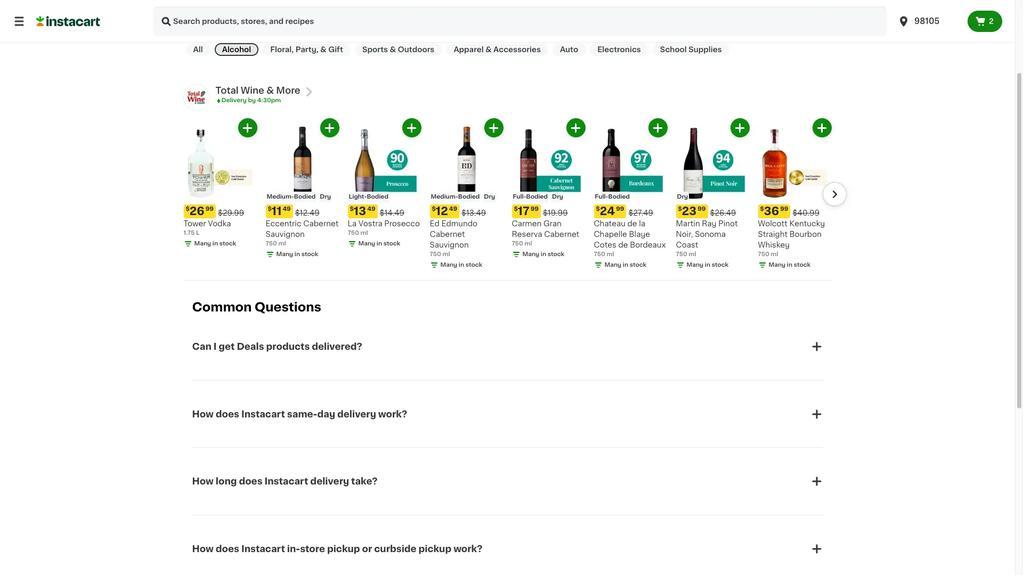 Task type: vqa. For each thing, say whether or not it's contained in the screenshot.
Possible
no



Task type: locate. For each thing, give the bounding box(es) containing it.
dry up $19.99
[[552, 194, 563, 200]]

in down whiskey
[[787, 262, 792, 268]]

many down vostra
[[358, 241, 375, 247]]

in down 'chateau de la chapelle blaye cotes de bordeaux 750 ml'
[[623, 262, 628, 268]]

2 horizontal spatial add image
[[569, 121, 582, 135]]

750
[[348, 230, 359, 236], [266, 241, 277, 247], [512, 241, 523, 247], [430, 252, 441, 258], [594, 252, 605, 258], [676, 252, 687, 258], [758, 252, 769, 258]]

product group containing 24
[[594, 119, 667, 270]]

$ up carmen
[[514, 206, 518, 212]]

1 horizontal spatial medium-bodied dry
[[431, 194, 495, 200]]

stock down bordeaux
[[630, 262, 647, 268]]

3 dry from the left
[[552, 194, 563, 200]]

$ inside '$ 36 99 $40.99 wolcott kentucky straight bourbon whiskey 750 ml'
[[760, 206, 764, 212]]

49 inside $ 13 49
[[367, 206, 375, 212]]

full- for full-bodied
[[595, 194, 608, 200]]

in down eccentric cabernet sauvignon 750 ml
[[295, 252, 300, 258]]

5 $ from the left
[[514, 206, 518, 212]]

1 49 from the left
[[283, 206, 291, 212]]

add image for 13
[[405, 121, 418, 135]]

many in stock down 'chateau de la chapelle blaye cotes de bordeaux 750 ml'
[[605, 262, 647, 268]]

2 medium- from the left
[[431, 194, 458, 200]]

work? inside how does instacart same-day delivery work? dropdown button
[[378, 410, 407, 419]]

3 how from the top
[[192, 545, 214, 553]]

49
[[283, 206, 291, 212], [367, 206, 375, 212], [449, 206, 457, 212]]

2 $ from the left
[[268, 206, 272, 212]]

bourbon
[[790, 231, 822, 238]]

750 inside 'chateau de la chapelle blaye cotes de bordeaux 750 ml'
[[594, 252, 605, 258]]

5 product group from the left
[[512, 119, 585, 259]]

8 $ from the left
[[760, 206, 764, 212]]

1 vertical spatial sauvignon
[[430, 242, 469, 249]]

de
[[627, 220, 637, 228], [618, 242, 628, 249]]

medium- up $ 11 49
[[267, 194, 294, 200]]

$ 11 49
[[268, 206, 291, 217]]

99 inside the $ 23 99
[[698, 206, 706, 212]]

in for vostra
[[377, 241, 382, 247]]

can
[[192, 343, 211, 351]]

alcohol for alcohol
[[222, 46, 251, 53]]

99 for 23
[[698, 206, 706, 212]]

ray
[[702, 220, 717, 228]]

long
[[216, 478, 237, 486]]

bodied up $ 24 99
[[608, 194, 630, 200]]

$ for 12
[[432, 206, 436, 212]]

school
[[660, 46, 687, 53]]

stock down 'martin ray pinot noir, sonoma coast 750 ml'
[[712, 262, 729, 268]]

sauvignon inside $ 12 49 $13.49 ed edmundo cabernet sauvignon 750 ml
[[430, 242, 469, 249]]

3 bodied from the left
[[458, 194, 480, 200]]

in down la vostra prosecco 750 ml in the left of the page
[[377, 241, 382, 247]]

ml inside eccentric cabernet sauvignon 750 ml
[[278, 241, 286, 247]]

$ 13 49
[[350, 206, 375, 217]]

6 product group from the left
[[594, 119, 667, 270]]

750 down reserva
[[512, 241, 523, 247]]

can i get deals products delivered?
[[192, 343, 362, 351]]

ml down eccentric
[[278, 241, 286, 247]]

$ up ed
[[432, 206, 436, 212]]

1 medium-bodied dry from the left
[[267, 194, 331, 200]]

many down cotes
[[605, 262, 621, 268]]

many in stock down eccentric cabernet sauvignon 750 ml
[[276, 252, 318, 258]]

750 down whiskey
[[758, 252, 769, 258]]

ml inside 'chateau de la chapelle blaye cotes de bordeaux 750 ml'
[[607, 252, 614, 258]]

0 vertical spatial de
[[627, 220, 637, 228]]

many for de
[[605, 262, 621, 268]]

alcohol right all 'link'
[[222, 46, 251, 53]]

$ 24 99
[[596, 206, 624, 217]]

$ up martin
[[678, 206, 682, 212]]

all
[[193, 46, 203, 53]]

many down reserva
[[522, 252, 539, 258]]

99 for 36
[[780, 206, 788, 212]]

many in stock for ray
[[687, 262, 729, 268]]

product group
[[184, 119, 257, 249], [266, 119, 339, 259], [348, 119, 421, 249], [430, 119, 503, 270], [512, 119, 585, 259], [594, 119, 667, 270], [676, 119, 750, 270], [758, 119, 832, 270]]

0 vertical spatial sauvignon
[[266, 231, 305, 238]]

dry for gran
[[552, 194, 563, 200]]

cabernet inside carmen gran reserva cabernet 750 ml
[[544, 231, 579, 238]]

in for gran
[[541, 252, 546, 258]]

98105 button
[[891, 6, 968, 36], [897, 6, 961, 36]]

0 vertical spatial instacart
[[241, 410, 285, 419]]

49 right 12
[[449, 206, 457, 212]]

carmen
[[512, 220, 542, 228]]

750 inside carmen gran reserva cabernet 750 ml
[[512, 241, 523, 247]]

ml inside carmen gran reserva cabernet 750 ml
[[525, 241, 532, 247]]

delivery right day
[[337, 410, 376, 419]]

750 down eccentric
[[266, 241, 277, 247]]

1 dry from the left
[[320, 194, 331, 200]]

$12.49
[[295, 210, 320, 217]]

bodied
[[294, 194, 316, 200], [367, 194, 388, 200], [458, 194, 480, 200], [526, 194, 548, 200], [608, 194, 630, 200]]

3 add image from the left
[[569, 121, 582, 135]]

$ up chateau
[[596, 206, 600, 212]]

6 $ from the left
[[596, 206, 600, 212]]

$ up wolcott
[[760, 206, 764, 212]]

de left la
[[627, 220, 637, 228]]

$ down the light-
[[350, 206, 354, 212]]

stock down la vostra prosecco 750 ml in the left of the page
[[384, 241, 400, 247]]

outdoors
[[398, 46, 435, 53]]

1 horizontal spatial pickup
[[419, 545, 451, 553]]

2 horizontal spatial 49
[[449, 206, 457, 212]]

0 vertical spatial how
[[192, 410, 214, 419]]

$ inside $ 17 99
[[514, 206, 518, 212]]

49 right 11
[[283, 206, 291, 212]]

apparel & accessories link
[[446, 43, 548, 56]]

1 vertical spatial delivery
[[310, 478, 349, 486]]

99 inside $ 24 99
[[616, 206, 624, 212]]

3 99 from the left
[[616, 206, 624, 212]]

questions
[[255, 302, 321, 314]]

many in stock down $ 12 49 $13.49 ed edmundo cabernet sauvignon 750 ml
[[440, 262, 482, 268]]

total wine & more
[[216, 86, 300, 95]]

sauvignon inside eccentric cabernet sauvignon 750 ml
[[266, 231, 305, 238]]

day
[[317, 410, 335, 419]]

sauvignon
[[266, 231, 305, 238], [430, 242, 469, 249]]

how for how long does instacart delivery take?
[[192, 478, 214, 486]]

dry up $11.49 original price: $12.49 element
[[320, 194, 331, 200]]

49 inside $ 11 49
[[283, 206, 291, 212]]

many in stock down whiskey
[[769, 262, 811, 268]]

sports & outdoors
[[362, 46, 435, 53]]

5 bodied from the left
[[608, 194, 630, 200]]

2 dry from the left
[[484, 194, 495, 200]]

stock for 26
[[219, 241, 236, 247]]

4 add image from the left
[[733, 121, 747, 135]]

750 inside '$ 36 99 $40.99 wolcott kentucky straight bourbon whiskey 750 ml'
[[758, 252, 769, 258]]

alcohol inside alcohol link
[[222, 46, 251, 53]]

None search field
[[153, 6, 887, 36]]

ml inside $ 12 49 $13.49 ed edmundo cabernet sauvignon 750 ml
[[443, 252, 450, 258]]

5 99 from the left
[[780, 206, 788, 212]]

3 add image from the left
[[651, 121, 665, 135]]

0 vertical spatial alcohol
[[184, 2, 246, 18]]

auto link
[[553, 43, 586, 56]]

0 vertical spatial delivery
[[337, 410, 376, 419]]

1 horizontal spatial work?
[[454, 545, 483, 553]]

full- up 17
[[513, 194, 526, 200]]

750 down coast
[[676, 252, 687, 258]]

dry for 12
[[484, 194, 495, 200]]

in
[[213, 241, 218, 247], [377, 241, 382, 247], [295, 252, 300, 258], [541, 252, 546, 258], [459, 262, 464, 268], [623, 262, 628, 268], [705, 262, 710, 268], [787, 262, 792, 268]]

many in stock for 26
[[194, 241, 236, 247]]

many in stock down 'martin ray pinot noir, sonoma coast 750 ml'
[[687, 262, 729, 268]]

ml down whiskey
[[771, 252, 778, 258]]

1 bodied from the left
[[294, 194, 316, 200]]

medium-bodied dry up $12.49 original price: $13.49 element on the left
[[431, 194, 495, 200]]

alcohol
[[184, 2, 246, 18], [222, 46, 251, 53]]

4 99 from the left
[[698, 206, 706, 212]]

1 how from the top
[[192, 410, 214, 419]]

many down coast
[[687, 262, 704, 268]]

stock for 12
[[466, 262, 482, 268]]

$26.49
[[710, 210, 736, 217]]

1 product group from the left
[[184, 119, 257, 249]]

medium-
[[267, 194, 294, 200], [431, 194, 458, 200]]

many for 26
[[194, 241, 211, 247]]

many in stock for cabernet
[[276, 252, 318, 258]]

750 inside eccentric cabernet sauvignon 750 ml
[[266, 241, 277, 247]]

$36.99 original price: $40.99 element
[[758, 205, 832, 219]]

pickup
[[327, 545, 360, 553], [419, 545, 451, 553]]

99 right 36
[[780, 206, 788, 212]]

pinot
[[718, 220, 738, 228]]

$ for 11
[[268, 206, 272, 212]]

add image for 23
[[733, 121, 747, 135]]

$ inside $ 24 99
[[596, 206, 600, 212]]

0 horizontal spatial add image
[[241, 121, 254, 135]]

2 full- from the left
[[595, 194, 608, 200]]

1 add image from the left
[[241, 121, 254, 135]]

0 horizontal spatial medium-bodied dry
[[267, 194, 331, 200]]

la
[[348, 220, 357, 228]]

4 product group from the left
[[430, 119, 503, 270]]

ml down vostra
[[361, 230, 368, 236]]

$ for 13
[[350, 206, 354, 212]]

in down $ 12 49 $13.49 ed edmundo cabernet sauvignon 750 ml
[[459, 262, 464, 268]]

many down $ 12 49 $13.49 ed edmundo cabernet sauvignon 750 ml
[[440, 262, 457, 268]]

does for how does instacart same-day delivery work?
[[216, 410, 239, 419]]

3 49 from the left
[[449, 206, 457, 212]]

$ for 26
[[186, 206, 190, 212]]

de down chapelle
[[618, 242, 628, 249]]

stock down vodka at the top
[[219, 241, 236, 247]]

1 $ from the left
[[186, 206, 190, 212]]

750 down cotes
[[594, 252, 605, 258]]

4 dry from the left
[[677, 194, 688, 200]]

$ for 36
[[760, 206, 764, 212]]

750 down ed
[[430, 252, 441, 258]]

many in stock for vostra
[[358, 241, 400, 247]]

750 down la
[[348, 230, 359, 236]]

by
[[248, 98, 256, 103]]

alcohol up all
[[184, 2, 246, 18]]

99 right 26
[[206, 206, 214, 212]]

edmundo
[[441, 220, 478, 228]]

0 horizontal spatial 49
[[283, 206, 291, 212]]

delivery left take?
[[310, 478, 349, 486]]

medium-bodied dry for 12
[[431, 194, 495, 200]]

1 full- from the left
[[513, 194, 526, 200]]

many in stock
[[194, 241, 236, 247], [358, 241, 400, 247], [276, 252, 318, 258], [522, 252, 565, 258], [440, 262, 482, 268], [605, 262, 647, 268], [687, 262, 729, 268], [769, 262, 811, 268]]

2 49 from the left
[[367, 206, 375, 212]]

0 vertical spatial work?
[[378, 410, 407, 419]]

many in stock for 12
[[440, 262, 482, 268]]

bodied up $13.49 original price: $14.49 element
[[367, 194, 388, 200]]

2 how from the top
[[192, 478, 214, 486]]

0 horizontal spatial full-
[[513, 194, 526, 200]]

1 add image from the left
[[323, 121, 336, 135]]

add image for 26
[[241, 121, 254, 135]]

ml down coast
[[689, 252, 696, 258]]

stock down $ 12 49 $13.49 ed edmundo cabernet sauvignon 750 ml
[[466, 262, 482, 268]]

1 vertical spatial work?
[[454, 545, 483, 553]]

1 pickup from the left
[[327, 545, 360, 553]]

7 $ from the left
[[678, 206, 682, 212]]

at
[[297, 2, 313, 18]]

in down 'martin ray pinot noir, sonoma coast 750 ml'
[[705, 262, 710, 268]]

1 vertical spatial alcohol
[[222, 46, 251, 53]]

1 medium- from the left
[[267, 194, 294, 200]]

$ inside the $ 23 99
[[678, 206, 682, 212]]

sauvignon down the 'edmundo'
[[430, 242, 469, 249]]

99 right 17
[[531, 206, 539, 212]]

cabernet inside eccentric cabernet sauvignon 750 ml
[[303, 220, 339, 228]]

alcohol deals at stores near you
[[184, 2, 443, 18]]

many down l
[[194, 241, 211, 247]]

stock for gran
[[548, 252, 565, 258]]

curbside
[[374, 545, 417, 553]]

many
[[194, 241, 211, 247], [358, 241, 375, 247], [276, 252, 293, 258], [522, 252, 539, 258], [440, 262, 457, 268], [605, 262, 621, 268], [687, 262, 704, 268], [769, 262, 786, 268]]

pickup left or
[[327, 545, 360, 553]]

4:30pm
[[257, 98, 281, 103]]

$ inside $ 13 49
[[350, 206, 354, 212]]

full- up '24'
[[595, 194, 608, 200]]

2 product group from the left
[[266, 119, 339, 259]]

2 horizontal spatial cabernet
[[544, 231, 579, 238]]

cabernet down $12.49
[[303, 220, 339, 228]]

cabernet down the 'edmundo'
[[430, 231, 465, 238]]

$ up 'tower'
[[186, 206, 190, 212]]

17
[[518, 206, 530, 217]]

in for ray
[[705, 262, 710, 268]]

2 add image from the left
[[405, 121, 418, 135]]

ml down reserva
[[525, 241, 532, 247]]

$ 23 99
[[678, 206, 706, 217]]

2 98105 button from the left
[[897, 6, 961, 36]]

1 horizontal spatial full-
[[595, 194, 608, 200]]

$ up eccentric
[[268, 206, 272, 212]]

medium- for 11
[[267, 194, 294, 200]]

0 horizontal spatial pickup
[[327, 545, 360, 553]]

ml down the 'edmundo'
[[443, 252, 450, 258]]

$24.99 original price: $27.49 element
[[594, 205, 667, 219]]

49 for 13
[[367, 206, 375, 212]]

cotes
[[594, 242, 617, 249]]

$ inside $ 12 49 $13.49 ed edmundo cabernet sauvignon 750 ml
[[432, 206, 436, 212]]

1 vertical spatial how
[[192, 478, 214, 486]]

4 bodied from the left
[[526, 194, 548, 200]]

49 right 13
[[367, 206, 375, 212]]

stock down bourbon
[[794, 262, 811, 268]]

i
[[214, 343, 217, 351]]

all link
[[186, 43, 210, 56]]

2 vertical spatial does
[[216, 545, 239, 553]]

in for 26
[[213, 241, 218, 247]]

3 product group from the left
[[348, 119, 421, 249]]

1 horizontal spatial medium-
[[431, 194, 458, 200]]

product group containing 23
[[676, 119, 750, 270]]

apparel & accessories
[[454, 46, 541, 53]]

0 horizontal spatial cabernet
[[303, 220, 339, 228]]

& left the gift
[[320, 46, 327, 53]]

1 horizontal spatial add image
[[405, 121, 418, 135]]

1 vertical spatial does
[[239, 478, 262, 486]]

1 horizontal spatial sauvignon
[[430, 242, 469, 249]]

99 inside $ 26 99 $29.99 tower vodka 1.75 l
[[206, 206, 214, 212]]

2 99 from the left
[[531, 206, 539, 212]]

99 right '24'
[[616, 206, 624, 212]]

13
[[354, 206, 366, 217]]

stock for vostra
[[384, 241, 400, 247]]

stock for cabernet
[[301, 252, 318, 258]]

gift
[[328, 46, 343, 53]]

$13.49 original price: $14.49 element
[[348, 205, 421, 219]]

total wine & more image
[[184, 85, 209, 110]]

add image
[[323, 121, 336, 135], [487, 121, 500, 135], [651, 121, 665, 135], [733, 121, 747, 135], [815, 121, 829, 135]]

medium-bodied dry up $11.49 original price: $12.49 element
[[267, 194, 331, 200]]

many in stock for gran
[[522, 252, 565, 258]]

bodied for 12
[[458, 194, 480, 200]]

ml down cotes
[[607, 252, 614, 258]]

many for ray
[[687, 262, 704, 268]]

in for de
[[623, 262, 628, 268]]

bodied up $11.49 original price: $12.49 element
[[294, 194, 316, 200]]

in down vodka at the top
[[213, 241, 218, 247]]

12
[[436, 206, 448, 217]]

ml inside '$ 36 99 $40.99 wolcott kentucky straight bourbon whiskey 750 ml'
[[771, 252, 778, 258]]

1 98105 button from the left
[[891, 6, 968, 36]]

many in stock down carmen gran reserva cabernet 750 ml
[[522, 252, 565, 258]]

stock down eccentric cabernet sauvignon 750 ml
[[301, 252, 318, 258]]

pickup right curbside
[[419, 545, 451, 553]]

$ 26 99 $29.99 tower vodka 1.75 l
[[184, 206, 244, 236]]

99 inside $ 17 99
[[531, 206, 539, 212]]

sauvignon down eccentric
[[266, 231, 305, 238]]

2 vertical spatial how
[[192, 545, 214, 553]]

many in stock down la vostra prosecco 750 ml in the left of the page
[[358, 241, 400, 247]]

0 vertical spatial does
[[216, 410, 239, 419]]

99
[[206, 206, 214, 212], [531, 206, 539, 212], [616, 206, 624, 212], [698, 206, 706, 212], [780, 206, 788, 212]]

7 product group from the left
[[676, 119, 750, 270]]

gran
[[543, 220, 562, 228]]

2 vertical spatial instacart
[[241, 545, 285, 553]]

medium-bodied dry for 11
[[267, 194, 331, 200]]

99 inside '$ 36 99 $40.99 wolcott kentucky straight bourbon whiskey 750 ml'
[[780, 206, 788, 212]]

0 horizontal spatial sauvignon
[[266, 231, 305, 238]]

floral,
[[270, 46, 294, 53]]

bodied up $12.49 original price: $13.49 element on the left
[[458, 194, 480, 200]]

school supplies
[[660, 46, 722, 53]]

tower
[[184, 220, 206, 228]]

$ inside $ 11 49
[[268, 206, 272, 212]]

many down eccentric cabernet sauvignon 750 ml
[[276, 252, 293, 258]]

stock down carmen gran reserva cabernet 750 ml
[[548, 252, 565, 258]]

many in stock down l
[[194, 241, 236, 247]]

cabernet down gran
[[544, 231, 579, 238]]

add image for 17
[[569, 121, 582, 135]]

2 add image from the left
[[487, 121, 500, 135]]

full-bodied
[[595, 194, 630, 200]]

bordeaux
[[630, 242, 666, 249]]

la vostra prosecco 750 ml
[[348, 220, 420, 236]]

in down carmen gran reserva cabernet 750 ml
[[541, 252, 546, 258]]

0 horizontal spatial work?
[[378, 410, 407, 419]]

delivery
[[337, 410, 376, 419], [310, 478, 349, 486]]

$ inside $ 26 99 $29.99 tower vodka 1.75 l
[[186, 206, 190, 212]]

99 right 23
[[698, 206, 706, 212]]

many down whiskey
[[769, 262, 786, 268]]

1.75
[[184, 230, 195, 236]]

3 $ from the left
[[350, 206, 354, 212]]

1 horizontal spatial 49
[[367, 206, 375, 212]]

medium- up 12
[[431, 194, 458, 200]]

8 product group from the left
[[758, 119, 832, 270]]

add image
[[241, 121, 254, 135], [405, 121, 418, 135], [569, 121, 582, 135]]

0 horizontal spatial medium-
[[267, 194, 294, 200]]

$14.49
[[380, 210, 404, 217]]

dry up $13.49
[[484, 194, 495, 200]]

ml inside 'martin ray pinot noir, sonoma coast 750 ml'
[[689, 252, 696, 258]]

bodied up $ 17 99
[[526, 194, 548, 200]]

chapelle
[[594, 231, 627, 238]]

4 $ from the left
[[432, 206, 436, 212]]

dry up 23
[[677, 194, 688, 200]]

1 99 from the left
[[206, 206, 214, 212]]

alcohol link
[[215, 43, 259, 56]]

2 medium-bodied dry from the left
[[431, 194, 495, 200]]

sports
[[362, 46, 388, 53]]

$29.99
[[218, 210, 244, 217]]

1 horizontal spatial cabernet
[[430, 231, 465, 238]]

ml inside la vostra prosecco 750 ml
[[361, 230, 368, 236]]



Task type: describe. For each thing, give the bounding box(es) containing it.
product group containing 26
[[184, 119, 257, 249]]

cabernet inside $ 12 49 $13.49 ed edmundo cabernet sauvignon 750 ml
[[430, 231, 465, 238]]

store
[[300, 545, 325, 553]]

2 pickup from the left
[[419, 545, 451, 553]]

98105
[[914, 17, 940, 25]]

you
[[413, 2, 443, 18]]

common
[[192, 302, 252, 314]]

instacart for in-
[[241, 545, 285, 553]]

carmen gran reserva cabernet 750 ml
[[512, 220, 579, 247]]

ed
[[430, 220, 440, 228]]

in for 36
[[787, 262, 792, 268]]

many for vostra
[[358, 241, 375, 247]]

$27.49
[[629, 210, 653, 217]]

delivered?
[[312, 343, 362, 351]]

wine
[[241, 86, 264, 95]]

in-
[[287, 545, 300, 553]]

dry for cabernet
[[320, 194, 331, 200]]

49 inside $ 12 49 $13.49 ed edmundo cabernet sauvignon 750 ml
[[449, 206, 457, 212]]

straight
[[758, 231, 788, 238]]

product group containing 13
[[348, 119, 421, 249]]

product group containing 36
[[758, 119, 832, 270]]

$ 17 99
[[514, 206, 539, 217]]

how long does instacart delivery take?
[[192, 478, 378, 486]]

Search field
[[153, 6, 887, 36]]

la
[[639, 220, 645, 228]]

26
[[190, 206, 204, 217]]

$26.99 original price: $29.99 element
[[184, 205, 257, 219]]

take?
[[351, 478, 378, 486]]

instacart for same-
[[241, 410, 285, 419]]

$ 36 99 $40.99 wolcott kentucky straight bourbon whiskey 750 ml
[[758, 206, 825, 258]]

light-
[[349, 194, 367, 200]]

wolcott
[[758, 220, 788, 228]]

750 inside la vostra prosecco 750 ml
[[348, 230, 359, 236]]

work? inside how does instacart in-store pickup or curbside pickup work? dropdown button
[[454, 545, 483, 553]]

alcohol for alcohol deals at stores near you
[[184, 2, 246, 18]]

light-bodied
[[349, 194, 388, 200]]

product group containing 11
[[266, 119, 339, 259]]

electronics
[[597, 46, 641, 53]]

eccentric
[[266, 220, 301, 228]]

item carousel region
[[169, 119, 846, 276]]

products
[[266, 343, 310, 351]]

$ for 24
[[596, 206, 600, 212]]

add image for 24
[[651, 121, 665, 135]]

& right the apparel
[[485, 46, 492, 53]]

martin ray pinot noir, sonoma coast 750 ml
[[676, 220, 738, 258]]

36
[[764, 206, 779, 217]]

stock for ray
[[712, 262, 729, 268]]

can i get deals products delivered? button
[[192, 328, 823, 366]]

same-
[[287, 410, 317, 419]]

$23.99 original price: $26.49 element
[[676, 205, 750, 219]]

2
[[989, 18, 994, 25]]

many in stock for de
[[605, 262, 647, 268]]

2 button
[[968, 11, 1002, 32]]

noir,
[[676, 231, 693, 238]]

how does instacart same-day delivery work?
[[192, 410, 407, 419]]

stock for 36
[[794, 262, 811, 268]]

school supplies link
[[653, 43, 729, 56]]

in for cabernet
[[295, 252, 300, 258]]

sonoma
[[695, 231, 726, 238]]

24
[[600, 206, 615, 217]]

blaye
[[629, 231, 650, 238]]

auto
[[560, 46, 578, 53]]

many for 12
[[440, 262, 457, 268]]

electronics link
[[590, 43, 648, 56]]

or
[[362, 545, 372, 553]]

full- for full-bodied dry
[[513, 194, 526, 200]]

more
[[276, 86, 300, 95]]

medium- for 12
[[431, 194, 458, 200]]

how for how does instacart in-store pickup or curbside pickup work?
[[192, 545, 214, 553]]

deals
[[237, 343, 264, 351]]

11
[[272, 206, 282, 217]]

$ for 17
[[514, 206, 518, 212]]

$ 12 49 $13.49 ed edmundo cabernet sauvignon 750 ml
[[430, 206, 486, 258]]

99 for 24
[[616, 206, 624, 212]]

get
[[219, 343, 235, 351]]

& up '4:30pm'
[[266, 86, 274, 95]]

$ for 23
[[678, 206, 682, 212]]

5 add image from the left
[[815, 121, 829, 135]]

many for gran
[[522, 252, 539, 258]]

how does instacart same-day delivery work? button
[[192, 395, 823, 434]]

$11.49 original price: $12.49 element
[[266, 205, 339, 219]]

martin
[[676, 220, 700, 228]]

near
[[372, 2, 409, 18]]

how for how does instacart same-day delivery work?
[[192, 410, 214, 419]]

2 bodied from the left
[[367, 194, 388, 200]]

product group containing 12
[[430, 119, 503, 270]]

accessories
[[493, 46, 541, 53]]

total
[[216, 86, 239, 95]]

deals
[[249, 2, 293, 18]]

chateau de la chapelle blaye cotes de bordeaux 750 ml
[[594, 220, 666, 258]]

prosecco
[[384, 220, 420, 228]]

stock for de
[[630, 262, 647, 268]]

product group containing 17
[[512, 119, 585, 259]]

bodied for 17
[[526, 194, 548, 200]]

how does instacart in-store pickup or curbside pickup work? button
[[192, 530, 823, 568]]

kentucky
[[789, 220, 825, 228]]

many for 36
[[769, 262, 786, 268]]

how does instacart in-store pickup or curbside pickup work?
[[192, 545, 483, 553]]

23
[[682, 206, 697, 217]]

many for cabernet
[[276, 252, 293, 258]]

instacart logo image
[[36, 15, 100, 28]]

1 vertical spatial de
[[618, 242, 628, 249]]

whiskey
[[758, 242, 790, 249]]

party,
[[296, 46, 318, 53]]

49 for 11
[[283, 206, 291, 212]]

how long does instacart delivery take? button
[[192, 463, 823, 501]]

$40.99
[[793, 210, 820, 217]]

stores
[[317, 2, 369, 18]]

common questions
[[192, 302, 321, 314]]

$12.49 original price: $13.49 element
[[430, 205, 503, 219]]

99 for 26
[[206, 206, 214, 212]]

99 for 17
[[531, 206, 539, 212]]

bodied for 11
[[294, 194, 316, 200]]

chateau
[[594, 220, 626, 228]]

many in stock for 36
[[769, 262, 811, 268]]

& right 'sports'
[[390, 46, 396, 53]]

in for 12
[[459, 262, 464, 268]]

750 inside 'martin ray pinot noir, sonoma coast 750 ml'
[[676, 252, 687, 258]]

add image for 11
[[323, 121, 336, 135]]

l
[[196, 230, 200, 236]]

full-bodied dry
[[513, 194, 563, 200]]

floral, party, & gift
[[270, 46, 343, 53]]

750 inside $ 12 49 $13.49 ed edmundo cabernet sauvignon 750 ml
[[430, 252, 441, 258]]

sports & outdoors link
[[355, 43, 442, 56]]

coast
[[676, 242, 698, 249]]

1 vertical spatial instacart
[[265, 478, 308, 486]]

floral, party, & gift link
[[263, 43, 351, 56]]

$17.99 original price: $19.99 element
[[512, 205, 585, 219]]

does for how does instacart in-store pickup or curbside pickup work?
[[216, 545, 239, 553]]

vostra
[[358, 220, 382, 228]]



